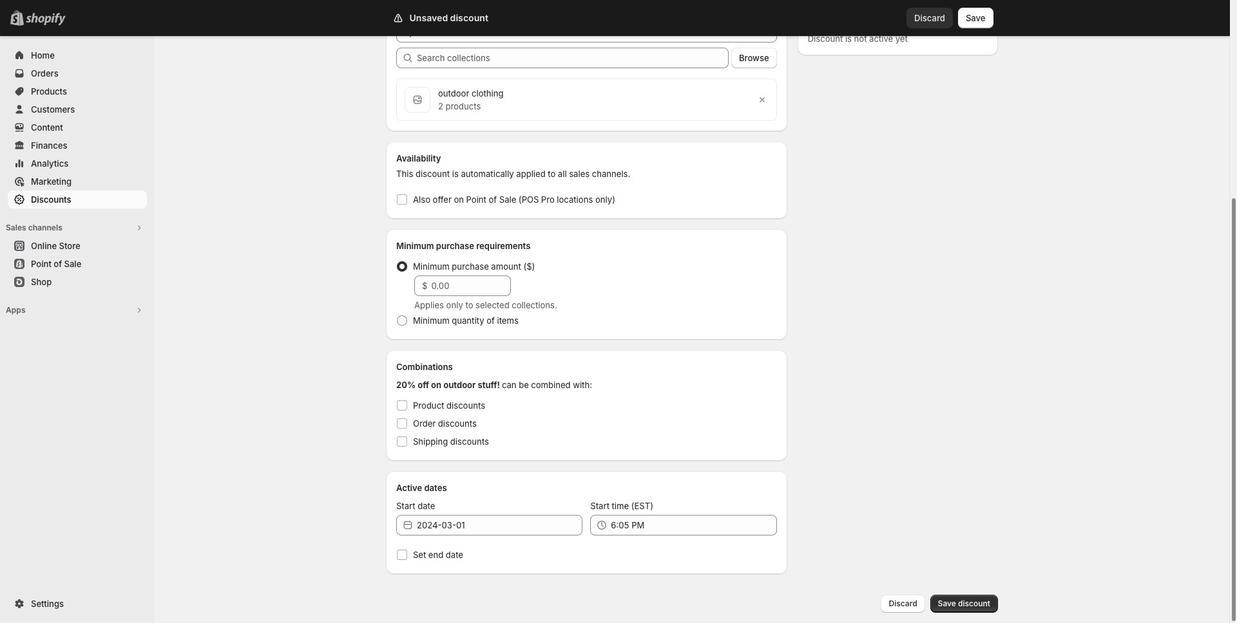 Task type: locate. For each thing, give the bounding box(es) containing it.
YYYY-MM-DD text field
[[417, 515, 583, 536]]



Task type: describe. For each thing, give the bounding box(es) containing it.
shopify image
[[26, 13, 66, 26]]

0.00 text field
[[431, 276, 511, 296]]

Search collections text field
[[417, 48, 729, 68]]

Enter time text field
[[611, 515, 777, 536]]



Task type: vqa. For each thing, say whether or not it's contained in the screenshot.
bottommost code
no



